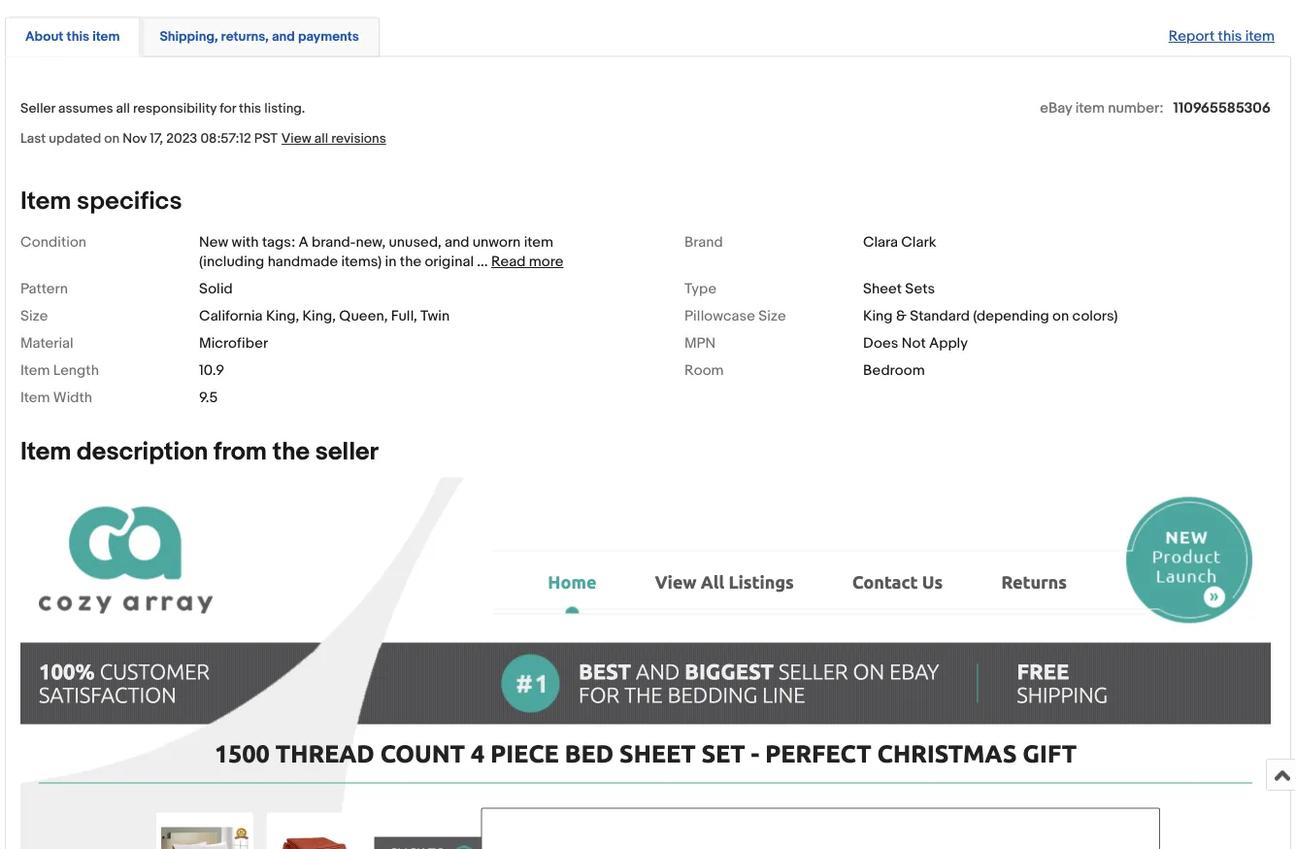 Task type: locate. For each thing, give the bounding box(es) containing it.
updated
[[49, 131, 101, 147]]

king
[[864, 307, 893, 325]]

size right pillowcase
[[759, 307, 786, 325]]

the inside new with tags: a brand-new, unused, and unworn item (including handmade items) in the original ...
[[400, 253, 422, 270]]

1 size from the left
[[20, 307, 48, 325]]

and inside shipping, returns, and payments button
[[272, 29, 295, 45]]

0 horizontal spatial on
[[104, 131, 120, 147]]

room
[[685, 362, 724, 379]]

all up nov
[[116, 100, 130, 117]]

colors)
[[1073, 307, 1119, 325]]

tab list
[[5, 13, 1292, 57]]

width
[[53, 389, 92, 406]]

new with tags: a brand-new, unused, and unworn item (including handmade items) in the original ...
[[199, 234, 554, 270]]

on
[[104, 131, 120, 147], [1053, 307, 1070, 325]]

the right the 'from'
[[273, 437, 310, 467]]

0 vertical spatial the
[[400, 253, 422, 270]]

from
[[214, 437, 267, 467]]

twin
[[421, 307, 450, 325]]

10.9
[[199, 362, 224, 379]]

item specifics
[[20, 186, 182, 217]]

ebay item number: 110965585306
[[1041, 99, 1272, 117]]

specifics
[[77, 186, 182, 217]]

read more
[[492, 253, 564, 270]]

king, left queen,
[[303, 307, 336, 325]]

more
[[529, 253, 564, 270]]

1 vertical spatial all
[[315, 131, 329, 147]]

tags:
[[262, 234, 295, 251]]

pillowcase
[[685, 307, 756, 325]]

solid
[[199, 280, 233, 298]]

number:
[[1109, 99, 1164, 117]]

1 vertical spatial on
[[1053, 307, 1070, 325]]

0 vertical spatial all
[[116, 100, 130, 117]]

item
[[1246, 28, 1275, 45], [92, 29, 120, 45], [1076, 99, 1105, 117], [524, 234, 554, 251]]

clara
[[864, 234, 899, 251]]

size down pattern
[[20, 307, 48, 325]]

queen,
[[339, 307, 388, 325]]

on left colors)
[[1053, 307, 1070, 325]]

on left nov
[[104, 131, 120, 147]]

item length
[[20, 362, 99, 379]]

1 horizontal spatial king,
[[303, 307, 336, 325]]

item right about
[[92, 29, 120, 45]]

4 item from the top
[[20, 437, 71, 467]]

all right view
[[315, 131, 329, 147]]

3 item from the top
[[20, 389, 50, 406]]

california
[[199, 307, 263, 325]]

2 size from the left
[[759, 307, 786, 325]]

the
[[400, 253, 422, 270], [273, 437, 310, 467]]

item
[[20, 186, 71, 217], [20, 362, 50, 379], [20, 389, 50, 406], [20, 437, 71, 467]]

returns,
[[221, 29, 269, 45]]

item up more
[[524, 234, 554, 251]]

item up condition
[[20, 186, 71, 217]]

and right the returns,
[[272, 29, 295, 45]]

for
[[220, 100, 236, 117]]

item description from the seller
[[20, 437, 379, 467]]

does
[[864, 335, 899, 352]]

and up original
[[445, 234, 470, 251]]

item down material
[[20, 362, 50, 379]]

sheet sets
[[864, 280, 936, 298]]

does not apply
[[864, 335, 968, 352]]

2 horizontal spatial this
[[1219, 28, 1243, 45]]

last
[[20, 131, 46, 147]]

item inside new with tags: a brand-new, unused, and unworn item (including handmade items) in the original ...
[[524, 234, 554, 251]]

description
[[77, 437, 208, 467]]

1 item from the top
[[20, 186, 71, 217]]

report
[[1169, 28, 1215, 45]]

california king, king, queen, full, twin
[[199, 307, 450, 325]]

this right "for"
[[239, 100, 261, 117]]

king,
[[266, 307, 299, 325], [303, 307, 336, 325]]

item down item width
[[20, 437, 71, 467]]

1 horizontal spatial the
[[400, 253, 422, 270]]

item for item description from the seller
[[20, 437, 71, 467]]

shipping, returns, and payments
[[160, 29, 359, 45]]

0 horizontal spatial and
[[272, 29, 295, 45]]

king & standard (depending on colors)
[[864, 307, 1119, 325]]

report this item
[[1169, 28, 1275, 45]]

brand
[[685, 234, 723, 251]]

apply
[[930, 335, 968, 352]]

1 vertical spatial and
[[445, 234, 470, 251]]

0 vertical spatial and
[[272, 29, 295, 45]]

&
[[897, 307, 907, 325]]

this
[[1219, 28, 1243, 45], [67, 29, 89, 45], [239, 100, 261, 117]]

0 horizontal spatial the
[[273, 437, 310, 467]]

assumes
[[58, 100, 113, 117]]

1 horizontal spatial size
[[759, 307, 786, 325]]

this right about
[[67, 29, 89, 45]]

length
[[53, 362, 99, 379]]

read more button
[[492, 253, 564, 270]]

seller
[[20, 100, 55, 117]]

seller
[[315, 437, 379, 467]]

0 horizontal spatial size
[[20, 307, 48, 325]]

1 horizontal spatial all
[[315, 131, 329, 147]]

pst
[[254, 131, 278, 147]]

1 horizontal spatial this
[[239, 100, 261, 117]]

item right ebay
[[1076, 99, 1105, 117]]

this inside button
[[67, 29, 89, 45]]

2 king, from the left
[[303, 307, 336, 325]]

the right in
[[400, 253, 422, 270]]

1 vertical spatial the
[[273, 437, 310, 467]]

sets
[[906, 280, 936, 298]]

shipping, returns, and payments button
[[160, 28, 359, 46]]

0 horizontal spatial king,
[[266, 307, 299, 325]]

item down item length
[[20, 389, 50, 406]]

this right report
[[1219, 28, 1243, 45]]

revisions
[[332, 131, 386, 147]]

1 king, from the left
[[266, 307, 299, 325]]

and
[[272, 29, 295, 45], [445, 234, 470, 251]]

new,
[[356, 234, 386, 251]]

2023
[[166, 131, 197, 147]]

king, right california
[[266, 307, 299, 325]]

view all revisions link
[[278, 130, 386, 147]]

this for report
[[1219, 28, 1243, 45]]

listing.
[[264, 100, 305, 117]]

all
[[116, 100, 130, 117], [315, 131, 329, 147]]

item for item specifics
[[20, 186, 71, 217]]

2 item from the top
[[20, 362, 50, 379]]

0 horizontal spatial this
[[67, 29, 89, 45]]

1 horizontal spatial and
[[445, 234, 470, 251]]

size
[[20, 307, 48, 325], [759, 307, 786, 325]]

sheet
[[864, 280, 902, 298]]

1 horizontal spatial on
[[1053, 307, 1070, 325]]



Task type: vqa. For each thing, say whether or not it's contained in the screenshot.
About
yes



Task type: describe. For each thing, give the bounding box(es) containing it.
ebay
[[1041, 99, 1073, 117]]

9.5
[[199, 389, 218, 406]]

items)
[[341, 253, 382, 270]]

item for item length
[[20, 362, 50, 379]]

report this item link
[[1160, 18, 1285, 55]]

handmade
[[268, 253, 338, 270]]

a
[[299, 234, 309, 251]]

pillowcase size
[[685, 307, 786, 325]]

condition
[[20, 234, 86, 251]]

and inside new with tags: a brand-new, unused, and unworn item (including handmade items) in the original ...
[[445, 234, 470, 251]]

unworn
[[473, 234, 521, 251]]

clara clark
[[864, 234, 937, 251]]

item width
[[20, 389, 92, 406]]

(including
[[199, 253, 264, 270]]

clark
[[902, 234, 937, 251]]

0 vertical spatial on
[[104, 131, 120, 147]]

full,
[[391, 307, 417, 325]]

not
[[902, 335, 926, 352]]

pattern
[[20, 280, 68, 298]]

0 horizontal spatial all
[[116, 100, 130, 117]]

shipping,
[[160, 29, 218, 45]]

nov
[[123, 131, 147, 147]]

about this item
[[25, 29, 120, 45]]

microfiber
[[199, 335, 268, 352]]

this for about
[[67, 29, 89, 45]]

original
[[425, 253, 474, 270]]

about this item button
[[25, 28, 120, 46]]

item for item width
[[20, 389, 50, 406]]

item right report
[[1246, 28, 1275, 45]]

view
[[282, 131, 312, 147]]

type
[[685, 280, 717, 298]]

last updated on nov 17, 2023 08:57:12 pst view all revisions
[[20, 131, 386, 147]]

seller assumes all responsibility for this listing.
[[20, 100, 305, 117]]

in
[[385, 253, 397, 270]]

responsibility
[[133, 100, 217, 117]]

17,
[[150, 131, 163, 147]]

tab list containing about this item
[[5, 13, 1292, 57]]

...
[[477, 253, 488, 270]]

08:57:12
[[200, 131, 251, 147]]

item inside button
[[92, 29, 120, 45]]

payments
[[298, 29, 359, 45]]

with
[[232, 234, 259, 251]]

brand-
[[312, 234, 356, 251]]

new
[[199, 234, 229, 251]]

110965585306
[[1174, 99, 1272, 117]]

(depending
[[974, 307, 1050, 325]]

standard
[[910, 307, 970, 325]]

about
[[25, 29, 64, 45]]

material
[[20, 335, 73, 352]]

read
[[492, 253, 526, 270]]

bedroom
[[864, 362, 925, 379]]

mpn
[[685, 335, 716, 352]]

unused,
[[389, 234, 442, 251]]



